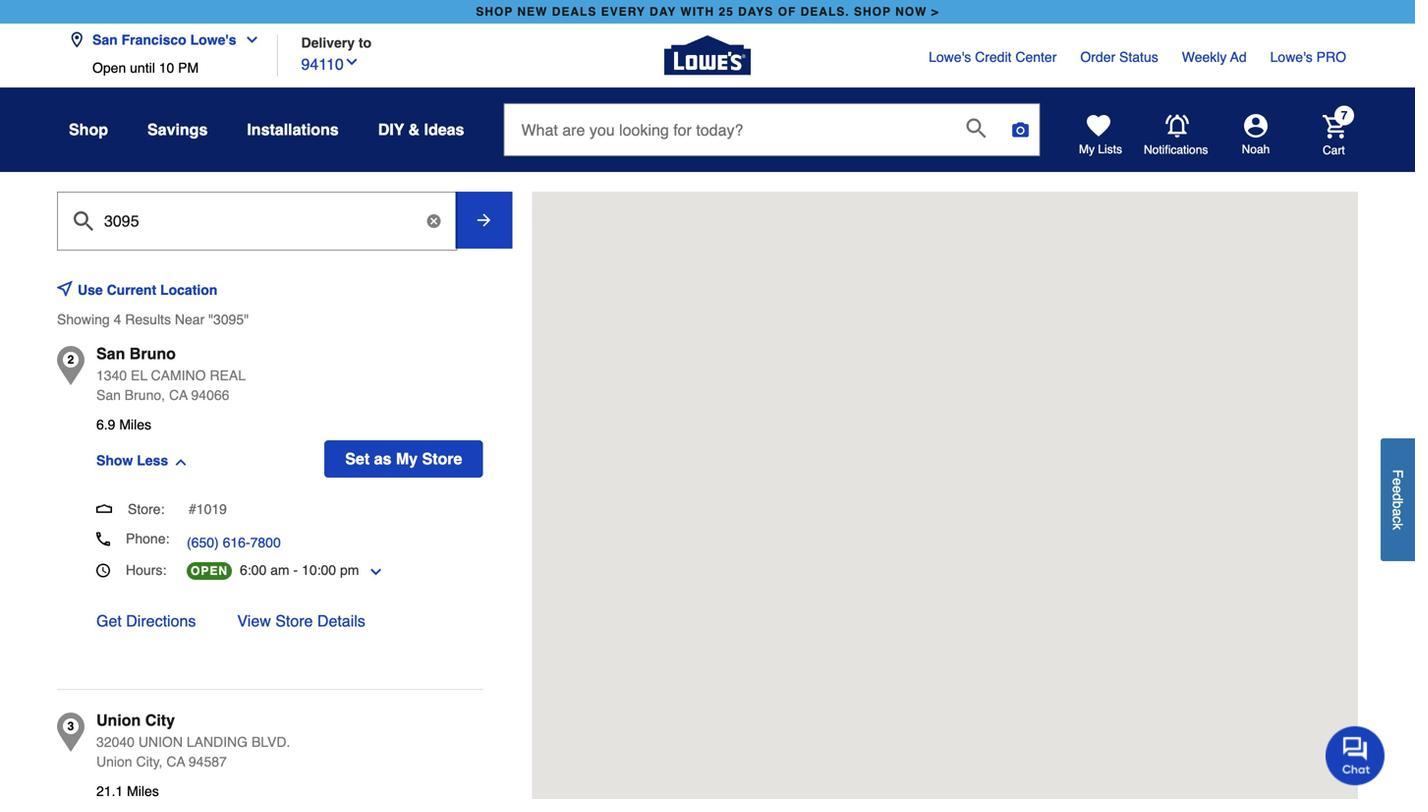 Task type: describe. For each thing, give the bounding box(es) containing it.
union
[[138, 734, 183, 750]]

location
[[160, 282, 218, 298]]

lowe's home improvement lists image
[[1087, 114, 1111, 138]]

lowe's credit center link
[[929, 47, 1057, 67]]

history image
[[96, 564, 110, 577]]

days
[[738, 5, 774, 19]]

(650) 616-7800 link
[[187, 533, 281, 552]]

6:00
[[240, 562, 267, 578]]

lowe's home improvement logo image
[[664, 12, 751, 99]]

directions
[[126, 612, 196, 630]]

order
[[1080, 49, 1116, 65]]

shop button
[[69, 112, 108, 147]]

show less
[[96, 453, 168, 468]]

hours :
[[126, 562, 166, 578]]

6.9
[[96, 417, 115, 432]]

to
[[359, 35, 372, 51]]

diy & ideas
[[378, 120, 464, 139]]

deals.
[[801, 5, 850, 19]]

day
[[650, 5, 676, 19]]

cart
[[1323, 143, 1345, 157]]

get directions link
[[96, 609, 196, 633]]

phone:
[[126, 531, 169, 546]]

Zip Code, City, State or Store # text field
[[65, 201, 448, 231]]

1 union from the top
[[96, 711, 141, 729]]

francisco
[[121, 32, 186, 48]]

Search Query text field
[[505, 104, 951, 155]]

open for open until 10 pm
[[92, 60, 126, 76]]

weekly ad
[[1182, 49, 1247, 65]]

lowe's credit center
[[929, 49, 1057, 65]]

am
[[270, 562, 290, 578]]

shop
[[69, 120, 108, 139]]

installations
[[247, 120, 339, 139]]

showing
[[57, 312, 110, 327]]

1 e from the top
[[1390, 478, 1406, 485]]

3
[[67, 719, 74, 733]]

union city 32040 union landing blvd. union city, ca 94587
[[96, 711, 290, 770]]

weekly
[[1182, 49, 1227, 65]]

arrow right image
[[474, 210, 494, 230]]

savings button
[[147, 112, 208, 147]]

(650) 616-7800
[[187, 535, 281, 550]]

notifications
[[1144, 143, 1208, 157]]

bruno
[[130, 344, 176, 363]]

b
[[1390, 501, 1406, 508]]

every
[[601, 5, 646, 19]]

until
[[130, 60, 155, 76]]

view
[[237, 612, 271, 630]]

6:00 am - 10:00 pm
[[240, 562, 359, 578]]

32040
[[96, 734, 135, 750]]

-
[[293, 562, 298, 578]]

center
[[1016, 49, 1057, 65]]

shop new deals every day with 25 days of deals. shop now >
[[476, 5, 939, 19]]

near
[[175, 312, 205, 327]]

2 shop from the left
[[854, 5, 891, 19]]

use
[[78, 282, 103, 298]]

installations button
[[247, 112, 339, 147]]

lowe's inside button
[[190, 32, 236, 48]]

4
[[114, 312, 121, 327]]

pm
[[340, 562, 359, 578]]

location image
[[69, 32, 85, 48]]

camera image
[[1011, 120, 1030, 140]]

san francisco lowe's
[[92, 32, 236, 48]]

ideas
[[424, 120, 464, 139]]

blvd.
[[252, 734, 290, 750]]

lowe's pro
[[1270, 49, 1346, 65]]

camino
[[151, 368, 206, 383]]

7800
[[250, 535, 281, 550]]

city,
[[136, 754, 163, 770]]

hours
[[126, 562, 163, 578]]

deals
[[552, 5, 597, 19]]

10:00
[[302, 562, 336, 578]]

open for open
[[191, 564, 228, 578]]

credit
[[975, 49, 1012, 65]]

miles
[[119, 417, 151, 432]]

order status link
[[1080, 47, 1158, 67]]

94587
[[189, 754, 227, 770]]

lowe's for lowe's credit center
[[929, 49, 971, 65]]

pagoda image
[[96, 501, 112, 516]]

2
[[67, 353, 74, 367]]

of
[[778, 5, 796, 19]]

view store details link
[[237, 609, 365, 633]]

lowe's home improvement cart image
[[1323, 115, 1346, 138]]



Task type: locate. For each thing, give the bounding box(es) containing it.
new
[[517, 5, 548, 19]]

(650)
[[187, 535, 219, 550]]

2 e from the top
[[1390, 485, 1406, 493]]

my inside button
[[396, 450, 418, 468]]

94110
[[301, 55, 344, 73]]

less
[[137, 453, 168, 468]]

e up d
[[1390, 478, 1406, 485]]

my inside "link"
[[1079, 143, 1095, 156]]

0 horizontal spatial store
[[275, 612, 313, 630]]

7
[[1341, 109, 1348, 122]]

my left lists
[[1079, 143, 1095, 156]]

my
[[1079, 143, 1095, 156], [396, 450, 418, 468]]

union down the 32040
[[96, 754, 132, 770]]

shop left new at the top left of the page
[[476, 5, 513, 19]]

delivery to
[[301, 35, 372, 51]]

store inside button
[[422, 450, 462, 468]]

san inside button
[[92, 32, 118, 48]]

e
[[1390, 478, 1406, 485], [1390, 485, 1406, 493]]

lowe's left credit
[[929, 49, 971, 65]]

lowe's up pm
[[190, 32, 236, 48]]

d
[[1390, 493, 1406, 501]]

pro
[[1317, 49, 1346, 65]]

chevron down image
[[236, 32, 260, 48]]

san for francisco
[[92, 32, 118, 48]]

25
[[719, 5, 734, 19]]

lowe's left pro
[[1270, 49, 1313, 65]]

shop left now
[[854, 5, 891, 19]]

my lists link
[[1079, 114, 1122, 157]]

ca inside union city 32040 union landing blvd. union city, ca 94587
[[166, 754, 185, 770]]

10
[[159, 60, 174, 76]]

1 horizontal spatial lowe's
[[929, 49, 971, 65]]

f e e d b a c k
[[1390, 469, 1406, 530]]

1 vertical spatial san
[[96, 344, 125, 363]]

1 vertical spatial store
[[275, 612, 313, 630]]

san bruno 1340 el camino real san bruno, ca 94066
[[96, 344, 246, 403]]

view store details
[[237, 612, 365, 630]]

shop new deals every day with 25 days of deals. shop now > link
[[472, 0, 943, 24]]

1 horizontal spatial store
[[422, 450, 462, 468]]

get
[[96, 612, 122, 630]]

2 horizontal spatial lowe's
[[1270, 49, 1313, 65]]

shop
[[476, 5, 513, 19], [854, 5, 891, 19]]

1 shop from the left
[[476, 5, 513, 19]]

with
[[680, 5, 715, 19]]

a
[[1390, 508, 1406, 516]]

savings
[[147, 120, 208, 139]]

my right as
[[396, 450, 418, 468]]

weekly ad link
[[1182, 47, 1247, 67]]

delivery
[[301, 35, 355, 51]]

e up b
[[1390, 485, 1406, 493]]

open down (650)
[[191, 564, 228, 578]]

now
[[895, 5, 927, 19]]

store:
[[128, 501, 164, 517]]

0 vertical spatial union
[[96, 711, 141, 729]]

search image
[[967, 118, 986, 138]]

1 horizontal spatial my
[[1079, 143, 1095, 156]]

f
[[1390, 469, 1406, 478]]

san
[[92, 32, 118, 48], [96, 344, 125, 363], [96, 387, 121, 403]]

6.9 miles
[[96, 417, 151, 432]]

noah button
[[1209, 114, 1303, 157]]

0 horizontal spatial open
[[92, 60, 126, 76]]

1 vertical spatial open
[[191, 564, 228, 578]]

store right view
[[275, 612, 313, 630]]

pm
[[178, 60, 199, 76]]

set
[[345, 450, 370, 468]]

diy & ideas button
[[378, 112, 464, 147]]

show
[[96, 453, 133, 468]]

ca for bruno
[[169, 387, 188, 403]]

0 vertical spatial san
[[92, 32, 118, 48]]

bruno,
[[125, 387, 165, 403]]

1 horizontal spatial shop
[[854, 5, 891, 19]]

my lists
[[1079, 143, 1122, 156]]

chat invite button image
[[1326, 725, 1386, 785]]

details
[[317, 612, 365, 630]]

el
[[131, 368, 147, 383]]

k
[[1390, 523, 1406, 530]]

phone image
[[96, 532, 110, 546]]

2 vertical spatial san
[[96, 387, 121, 403]]

1 vertical spatial union
[[96, 754, 132, 770]]

san up the 1340
[[96, 344, 125, 363]]

status
[[1119, 49, 1158, 65]]

san bruno link
[[96, 342, 176, 366]]

&
[[408, 120, 420, 139]]

use current location
[[78, 282, 218, 298]]

use current location button
[[78, 268, 249, 312]]

lowe's home improvement notification center image
[[1166, 114, 1189, 138]]

None search field
[[504, 103, 1040, 174]]

diy
[[378, 120, 404, 139]]

union up the 32040
[[96, 711, 141, 729]]

gps image
[[57, 280, 73, 296]]

open left until at the top left of page
[[92, 60, 126, 76]]

f e e d b a c k button
[[1381, 438, 1415, 561]]

chevron down image
[[344, 54, 360, 70]]

1 vertical spatial ca
[[166, 754, 185, 770]]

san for bruno
[[96, 344, 125, 363]]

landing
[[187, 734, 248, 750]]

1340
[[96, 368, 127, 383]]

ca down union
[[166, 754, 185, 770]]

0 vertical spatial open
[[92, 60, 126, 76]]

lists
[[1098, 143, 1122, 156]]

store right as
[[422, 450, 462, 468]]

current
[[107, 282, 156, 298]]

order status
[[1080, 49, 1158, 65]]

san down the 1340
[[96, 387, 121, 403]]

results
[[125, 312, 171, 327]]

0 horizontal spatial shop
[[476, 5, 513, 19]]

1 vertical spatial my
[[396, 450, 418, 468]]

ca
[[169, 387, 188, 403], [166, 754, 185, 770]]

:
[[163, 562, 166, 578]]

0 vertical spatial store
[[422, 450, 462, 468]]

ca for city
[[166, 754, 185, 770]]

616-
[[223, 535, 250, 550]]

1 horizontal spatial open
[[191, 564, 228, 578]]

get directions
[[96, 612, 196, 630]]

2 union from the top
[[96, 754, 132, 770]]

store
[[422, 450, 462, 468], [275, 612, 313, 630]]

0 horizontal spatial lowe's
[[190, 32, 236, 48]]

real
[[210, 368, 246, 383]]

"3095"
[[208, 312, 249, 327]]

0 vertical spatial my
[[1079, 143, 1095, 156]]

open until 10 pm
[[92, 60, 199, 76]]

0 vertical spatial ca
[[169, 387, 188, 403]]

san right location icon
[[92, 32, 118, 48]]

0 horizontal spatial my
[[396, 450, 418, 468]]

ca down camino
[[169, 387, 188, 403]]

c
[[1390, 516, 1406, 523]]

noah
[[1242, 143, 1270, 156]]

open
[[92, 60, 126, 76], [191, 564, 228, 578]]

ad
[[1230, 49, 1247, 65]]

lowe's for lowe's pro
[[1270, 49, 1313, 65]]

set as my store
[[345, 450, 462, 468]]

ca inside the san bruno 1340 el camino real san bruno, ca 94066
[[169, 387, 188, 403]]



Task type: vqa. For each thing, say whether or not it's contained in the screenshot.
Protection Plans
no



